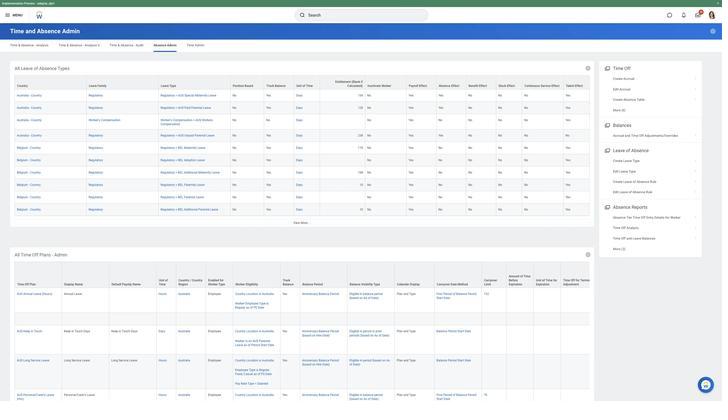 Task type: vqa. For each thing, say whether or not it's contained in the screenshot.
the 'Start Time' popup button
no



Task type: locate. For each thing, give the bounding box(es) containing it.
chevron right image inside "time off and leave balances" link
[[693, 235, 699, 240]]

keep in touch days
[[64, 330, 90, 333], [111, 330, 138, 333]]

absence left audit
[[121, 43, 133, 47]]

period inside popup button
[[314, 283, 323, 286]]

2 chevron right image from the top
[[693, 132, 699, 137]]

1 vertical spatial accrual
[[620, 87, 631, 91]]

off left plans
[[32, 252, 38, 257]]

0 vertical spatial menu group image
[[604, 65, 611, 72]]

expiration right the amount of time before expiration
[[536, 283, 550, 286]]

1 vertical spatial menu group image
[[604, 147, 611, 154]]

3 keep from the left
[[111, 330, 118, 333]]

> down "leave type"
[[176, 94, 177, 97]]

location up employee type is regular, fixed, casual as of ps date link
[[247, 359, 258, 362]]

regulatory for regulatory > bel adoption leave
[[161, 159, 175, 162]]

0 horizontal spatial &
[[18, 43, 20, 47]]

0 vertical spatial additional
[[184, 171, 198, 174]]

1 regulatory link from the top
[[89, 93, 103, 97]]

3 bel from the top
[[178, 171, 183, 174]]

regulatory > aus paid parental leave
[[161, 106, 211, 110]]

enabled for worker type
[[208, 279, 225, 286]]

employee for employee element associated with employee type is regular, fixed, casual as of ps date
[[208, 359, 221, 362]]

carryover
[[484, 279, 498, 282], [437, 283, 450, 286]]

touch
[[34, 330, 42, 333], [75, 330, 83, 333], [122, 330, 130, 333]]

regulatory for regulatory > bel additional parental leave's regulatory link
[[89, 208, 103, 211]]

0 horizontal spatial keep
[[23, 330, 30, 333]]

country location is australia link up worker is on aus parental leave as of period start date link
[[235, 329, 274, 333]]

2 chevron right image from the top
[[693, 96, 699, 101]]

worker eligibility column header
[[233, 262, 281, 288]]

unit inside unit of time for expiration
[[536, 279, 542, 282]]

2 all from the top
[[15, 252, 20, 257]]

carryover date method
[[437, 283, 468, 286]]

name up annual leave
[[75, 283, 83, 286]]

> down regulatory > bel paternity leave
[[176, 196, 177, 199]]

days for regulatory > bel parental leave
[[296, 196, 303, 199]]

2 create from the top
[[613, 98, 623, 102]]

regulatory
[[89, 94, 103, 97], [161, 94, 175, 97], [89, 106, 103, 110], [161, 106, 175, 110], [89, 134, 103, 137], [161, 134, 175, 137], [89, 146, 103, 150], [161, 146, 175, 150], [89, 159, 103, 162], [161, 159, 175, 162], [89, 171, 103, 174], [161, 171, 175, 174], [89, 183, 103, 187], [161, 183, 175, 187], [89, 196, 103, 199], [161, 196, 175, 199], [89, 208, 103, 211], [161, 208, 175, 211]]

1 plan and type from the top
[[397, 292, 416, 296]]

leave inside edit leave of absence rule link
[[620, 190, 628, 194]]

17 row from the top
[[15, 389, 723, 401]]

employee element
[[208, 291, 221, 296], [208, 329, 221, 333], [208, 358, 221, 362], [208, 392, 221, 397]]

country / country region column header
[[176, 262, 206, 288]]

4 bel from the top
[[178, 183, 183, 187]]

2 balance period start date from the top
[[437, 359, 471, 362]]

1 row from the top
[[15, 75, 590, 89]]

list containing absence tier time off entry details for worker
[[600, 212, 702, 254]]

configure all time off plans - admin image
[[586, 252, 591, 257]]

australia - country link for regulatory > aus special maternity leave
[[17, 93, 42, 97]]

for left 'time off for termination adjustment'
[[554, 279, 557, 282]]

aus personal/carer's leave (hrs)
[[17, 393, 54, 401]]

6 bel from the top
[[178, 208, 183, 211]]

types
[[58, 66, 70, 71]]

1 horizontal spatial unit
[[297, 84, 302, 88]]

0 horizontal spatial balances
[[613, 123, 632, 128]]

plan inside popup button
[[30, 283, 36, 286]]

chevron right image inside edit leave type link
[[693, 168, 699, 173]]

2 anniversary from the top
[[302, 330, 318, 333]]

chevron right image inside create leave type link
[[693, 157, 699, 162]]

of inside eligible in period or prior periods (based on as of date)
[[379, 334, 382, 337]]

1 vertical spatial balance period start date link
[[437, 358, 471, 362]]

1 vertical spatial hours
[[159, 359, 167, 362]]

0 vertical spatial more
[[613, 108, 621, 112]]

belgium - country for regulatory > bel parental leave
[[17, 196, 41, 199]]

&
[[18, 43, 20, 47], [67, 43, 69, 47], [118, 43, 120, 47]]

1 vertical spatial rule
[[646, 190, 653, 194]]

employee inside employee type is regular, fixed, casual as of ps date
[[235, 368, 248, 372]]

annual leave
[[64, 292, 82, 296]]

bel down regulatory > bel paternity leave
[[178, 196, 183, 199]]

create
[[613, 77, 623, 81], [613, 98, 623, 102], [613, 159, 623, 163], [613, 180, 623, 184]]

edit leave of absence rule link
[[600, 187, 702, 197]]

effect inside 'popup button'
[[479, 84, 487, 88]]

3 & from the left
[[118, 43, 120, 47]]

items selected list
[[235, 291, 278, 310], [235, 329, 278, 351], [235, 358, 278, 386]]

plan for long service leave
[[397, 359, 403, 362]]

3 australia link from the top
[[178, 358, 190, 362]]

anniversary balance period (based on hire date)
[[302, 330, 339, 337], [302, 359, 339, 366]]

leave inside the regulatory > bel maternity leave link
[[198, 146, 205, 150]]

of inside unit of time
[[165, 279, 168, 282]]

0 horizontal spatial personal/carer's
[[23, 393, 46, 397]]

accrual for create accrual
[[624, 77, 635, 81]]

for
[[666, 216, 670, 219], [220, 279, 224, 282], [554, 279, 557, 282], [576, 279, 580, 282]]

1 horizontal spatial long
[[64, 359, 71, 362]]

2 horizontal spatial &
[[118, 43, 120, 47]]

0 vertical spatial eligible in balance period (based on as of date) link
[[350, 291, 383, 300]]

effect left talent
[[552, 84, 560, 88]]

3 anniversary from the top
[[302, 359, 318, 362]]

0 vertical spatial accrual
[[624, 77, 635, 81]]

2 hours link from the top
[[159, 358, 167, 362]]

0 horizontal spatial touch
[[34, 330, 42, 333]]

accrual up the leave of absence
[[613, 134, 624, 137]]

eligible
[[350, 292, 359, 296], [350, 330, 359, 333], [350, 359, 359, 362], [350, 393, 359, 397]]

inbox large image
[[696, 13, 701, 18]]

5 chevron right image from the top
[[693, 224, 699, 229]]

for inside enabled for worker type
[[220, 279, 224, 282]]

> inside worker's compensation > aus workers compensation
[[193, 118, 195, 122]]

days
[[296, 94, 303, 97], [296, 106, 303, 110], [296, 118, 303, 122], [296, 134, 303, 137], [296, 146, 303, 150], [296, 159, 303, 162], [296, 171, 303, 174], [296, 183, 303, 187], [296, 196, 303, 199], [296, 208, 303, 211], [84, 330, 90, 333], [131, 330, 138, 333], [159, 330, 165, 333]]

expiration for unit
[[536, 283, 550, 286]]

row containing aus personal/carer's leave (hrs)
[[15, 389, 723, 401]]

3 belgium from the top
[[17, 171, 28, 174]]

location down eligibility
[[247, 292, 258, 296]]

edit up the absence reports
[[613, 190, 619, 194]]

10 for regulatory > bel paternity leave
[[360, 183, 363, 187]]

days link for regulatory > aus paid parental leave
[[296, 105, 303, 110]]

location
[[247, 292, 258, 296], [247, 330, 258, 333], [247, 359, 258, 362], [247, 393, 258, 397]]

employee for first employee element from the bottom of the all time off plans - admin element
[[208, 393, 221, 397]]

more left ...
[[301, 221, 308, 225]]

1 balance period start date link from the top
[[437, 329, 471, 333]]

regulatory > bel adoption leave
[[161, 159, 205, 162]]

off
[[625, 66, 631, 71], [640, 134, 644, 137], [641, 216, 646, 219], [622, 226, 626, 230], [622, 236, 626, 240], [32, 252, 38, 257], [571, 279, 575, 282], [25, 283, 29, 286]]

carryover left method
[[437, 283, 450, 286]]

> inside 'link'
[[176, 183, 177, 187]]

bel for regulatory > bel adoption leave
[[178, 159, 183, 162]]

balances down (6)
[[613, 123, 632, 128]]

balance visibility type column header
[[348, 262, 395, 288]]

eligible inside eligible in period (based on as of date)
[[350, 359, 359, 362]]

unit of time for expiration column header
[[534, 262, 561, 288]]

time off plan button
[[15, 262, 62, 288]]

additional down the adoption
[[184, 171, 198, 174]]

annual
[[23, 292, 33, 296], [64, 292, 73, 296]]

1 vertical spatial as
[[244, 343, 247, 347]]

absence left 'tier' on the bottom of page
[[613, 216, 626, 219]]

regulatory > bel maternity leave
[[161, 146, 205, 150]]

1 vertical spatial 10
[[360, 208, 363, 211]]

1 australia - country from the top
[[17, 94, 42, 97]]

worker eligibility
[[236, 283, 258, 286]]

3 country location is australia from the top
[[235, 359, 274, 362]]

0 horizontal spatial unit
[[159, 279, 164, 282]]

accrual down create accrual in the top of the page
[[620, 87, 631, 91]]

is inside worker is on aus parental leave as of period start date
[[246, 339, 248, 343]]

1 belgium - country link from the top
[[17, 145, 41, 150]]

0 horizontal spatial annual
[[23, 292, 33, 296]]

chevron right image for time off and leave balances
[[693, 235, 699, 240]]

3 plan and type from the top
[[397, 359, 416, 362]]

effect right stock
[[507, 84, 515, 88]]

on inside eligible in period or prior periods (based on as of date)
[[370, 334, 374, 337]]

additional
[[184, 171, 198, 174], [184, 208, 198, 211]]

unit for unit of time column header
[[159, 279, 164, 282]]

effect
[[419, 84, 427, 88], [452, 84, 460, 88], [479, 84, 487, 88], [507, 84, 515, 88], [552, 84, 560, 88], [575, 84, 583, 88]]

1 australia link from the top
[[178, 291, 190, 296]]

australia - country for regulatory > aus special maternity leave
[[17, 94, 42, 97]]

1 country location is australia link from the top
[[235, 291, 274, 296]]

annual down display name
[[64, 292, 73, 296]]

1 vertical spatial anniversary balance period (based on hire date)
[[302, 359, 339, 366]]

items selected list for eligible in period or prior periods (based on as of date)
[[235, 329, 278, 351]]

1 horizontal spatial carryover
[[484, 279, 498, 282]]

regulatory > bel paternity leave link
[[161, 182, 205, 187]]

row containing entitlement (blank if calculated)
[[15, 75, 590, 89]]

country location is australia up worker is on aus parental leave as of period start date link
[[235, 330, 274, 333]]

1 first from the top
[[437, 292, 443, 296]]

create down edit leave type on the right
[[613, 180, 623, 184]]

as inside the worker employee type is regular as of pe date
[[246, 306, 249, 309]]

regulatory for regulatory > aus unpaid parental leave regulatory link
[[89, 134, 103, 137]]

hire for eligible in period (based on as of date)
[[316, 363, 322, 366]]

all for all time off plans - admin
[[15, 252, 20, 257]]

off up (2)
[[622, 236, 626, 240]]

analysis up time off and leave balances
[[627, 226, 639, 230]]

leave type
[[161, 84, 176, 88]]

1 vertical spatial anniversary balance period (based on hire date) link
[[302, 358, 339, 366]]

country location is australia up employee type is regular, fixed, casual as of ps date link
[[235, 359, 274, 362]]

1 eligible in balance period (based on as of date) from the top
[[350, 292, 383, 300]]

2 vertical spatial hours
[[159, 393, 167, 397]]

date inside employee type is regular, fixed, casual as of ps date
[[266, 372, 272, 376]]

off up the leave of absence
[[640, 134, 644, 137]]

type inside 'column header'
[[374, 283, 380, 286]]

details
[[655, 216, 665, 219]]

country location is australia link up employee type is regular, fixed, casual as of ps date link
[[235, 358, 274, 362]]

effect right talent
[[575, 84, 583, 88]]

in inside eligible in period or prior periods (based on as of date)
[[360, 330, 362, 333]]

2 balance period start date link from the top
[[437, 358, 471, 362]]

> up regulatory > bel adoption leave link
[[176, 146, 177, 150]]

maternity up the adoption
[[184, 146, 197, 150]]

chevron right image
[[693, 75, 699, 80], [693, 132, 699, 137], [693, 157, 699, 162], [693, 178, 699, 183], [693, 224, 699, 229], [693, 235, 699, 240]]

as inside eligible in period (based on as of date)
[[387, 359, 390, 362]]

0 vertical spatial hours
[[159, 292, 167, 296]]

3 hours from the top
[[159, 393, 167, 397]]

carryover limit button
[[482, 262, 507, 288]]

implementation preview -   adeptai_dpt1
[[2, 2, 55, 5]]

10
[[360, 183, 363, 187], [360, 208, 363, 211]]

0 vertical spatial list
[[600, 74, 702, 116]]

is inside the worker employee type is regular as of pe date
[[267, 302, 269, 305]]

of inside the worker employee type is regular as of pe date
[[250, 306, 253, 309]]

on
[[360, 296, 363, 300], [312, 334, 316, 337], [370, 334, 374, 337], [249, 339, 252, 343], [382, 359, 386, 362], [312, 363, 316, 366], [360, 397, 363, 401]]

enabled for worker type column header
[[206, 262, 233, 288]]

regulatory link for regulatory > aus special maternity leave
[[89, 93, 103, 97]]

list
[[600, 74, 702, 116], [600, 156, 702, 197], [600, 212, 702, 254]]

effect for stock effect
[[507, 84, 515, 88]]

2 anniversary balance period from the top
[[302, 393, 339, 397]]

create for create accrual
[[613, 77, 623, 81]]

2 australia - country from the top
[[17, 106, 42, 110]]

balance inside all leave of absence types element
[[275, 84, 286, 88]]

period
[[375, 292, 383, 296], [363, 330, 372, 333], [363, 359, 372, 362], [375, 393, 383, 397]]

menu group image
[[604, 65, 611, 72], [604, 204, 611, 210]]

days for regulatory > aus unpaid parental leave
[[296, 134, 303, 137]]

1 vertical spatial unit of time
[[159, 279, 168, 286]]

belgium - country for regulatory > bel additional maternity leave
[[17, 171, 41, 174]]

1 horizontal spatial keep
[[64, 330, 71, 333]]

4 country location is australia from the top
[[235, 393, 274, 397]]

more
[[613, 108, 621, 112], [301, 221, 308, 225], [613, 247, 621, 251]]

off inside time off analysis link
[[622, 226, 626, 230]]

bel for regulatory > bel additional maternity leave
[[178, 171, 183, 174]]

name inside 'column header'
[[133, 283, 141, 286]]

6 belgium from the top
[[17, 208, 28, 211]]

effect right benefit
[[479, 84, 487, 88]]

country location is australia link down =
[[235, 392, 274, 397]]

> left unpaid
[[176, 134, 177, 137]]

location down pay rate type = salaried
[[247, 393, 258, 397]]

> left the paid
[[176, 106, 177, 110]]

7 regulatory link from the top
[[89, 182, 103, 187]]

tier
[[627, 216, 632, 219]]

worker's for worker's compensation
[[89, 118, 100, 122]]

plan and type for annual leave
[[397, 292, 416, 296]]

0 vertical spatial track balance
[[267, 84, 286, 88]]

balance period start date for eligible in period or prior periods (based on as of date)
[[437, 330, 471, 333]]

annual down time off plan
[[23, 292, 33, 296]]

2 worker's from the left
[[161, 118, 172, 122]]

regulatory > bel parental leave link
[[161, 195, 204, 199]]

2 location from the top
[[247, 330, 258, 333]]

1 eligible in balance period (based on as of date) link from the top
[[350, 291, 383, 300]]

eligible for worker employee type is regular as of pe date
[[350, 292, 359, 296]]

close environment banner image
[[717, 2, 720, 5]]

worker's inside worker's compensation > aus workers compensation
[[161, 118, 172, 122]]

belgium - country link
[[17, 145, 41, 150], [17, 158, 41, 162], [17, 170, 41, 174], [17, 182, 41, 187], [17, 195, 41, 199], [17, 207, 41, 211]]

time off for termination adjustment
[[564, 279, 597, 286]]

chevron right image inside edit accrual link
[[693, 86, 699, 91]]

1 vertical spatial balances
[[643, 236, 656, 240]]

analysis down time and absence admin
[[36, 43, 49, 47]]

regulatory link for regulatory > bel additional parental leave
[[89, 207, 103, 211]]

row containing amount of time before expiration
[[15, 262, 723, 288]]

1 chevron right image from the top
[[693, 86, 699, 91]]

2 menu group image from the top
[[604, 147, 611, 154]]

aus annual leave (hours) link
[[17, 291, 52, 296]]

eligible in balance period (based on as of date) link for 152
[[350, 291, 383, 300]]

balance inside column header
[[303, 283, 313, 286]]

anniversary for worker is on aus parental leave as of period start date
[[302, 330, 318, 333]]

(blank
[[352, 80, 360, 84]]

1 horizontal spatial track
[[283, 279, 290, 282]]

0 vertical spatial maternity
[[195, 94, 208, 97]]

6 regulatory link from the top
[[89, 170, 103, 174]]

track inside column header
[[283, 279, 290, 282]]

leave inside regulatory > bel paternity leave 'link'
[[197, 183, 205, 187]]

australia - country link for regulatory > aus paid parental leave
[[17, 105, 42, 110]]

menu group image for leave of absence
[[604, 147, 611, 154]]

13 row from the top
[[15, 288, 723, 313]]

regulatory for regulatory > bel paternity leave regulatory link
[[89, 183, 103, 187]]

belgium - country for regulatory > bel adoption leave
[[17, 159, 41, 162]]

more left (6)
[[613, 108, 621, 112]]

1 anniversary balance period from the top
[[302, 292, 339, 296]]

2 horizontal spatial keep
[[111, 330, 118, 333]]

0 vertical spatial all
[[15, 66, 20, 71]]

> left workers at the left of page
[[193, 118, 195, 122]]

in
[[360, 292, 362, 296], [31, 330, 33, 333], [71, 330, 74, 333], [119, 330, 121, 333], [360, 330, 362, 333], [360, 359, 362, 362], [360, 393, 362, 397]]

1 horizontal spatial worker's
[[161, 118, 172, 122]]

all
[[15, 66, 20, 71], [15, 252, 20, 257]]

unit of time button inside unit of time column header
[[157, 262, 176, 288]]

regulatory link for regulatory > aus unpaid parental leave
[[89, 133, 103, 137]]

hire for eligible in period or prior periods (based on as of date)
[[316, 334, 322, 337]]

all for all leave of absence types
[[15, 66, 20, 71]]

off up aus annual leave (hours) link
[[25, 283, 29, 286]]

regulatory > bel parental leave
[[161, 196, 204, 199]]

0 horizontal spatial long
[[23, 359, 30, 362]]

3 create from the top
[[613, 159, 623, 163]]

3 location from the top
[[247, 359, 258, 362]]

name right payslip
[[133, 283, 141, 286]]

eligible in period (based on as of date)
[[350, 359, 390, 366]]

& for time & absence - analysis ii
[[67, 43, 69, 47]]

first period of balance period start date
[[437, 292, 477, 300], [437, 393, 477, 401]]

chevron right image for create leave of absence rule
[[693, 178, 699, 183]]

anniversary balance period (based on hire date) for eligible in period (based on as of date)
[[302, 359, 339, 366]]

analysis
[[36, 43, 49, 47], [85, 43, 97, 47], [627, 226, 639, 230]]

chevron right image inside time off analysis link
[[693, 224, 699, 229]]

more for absence
[[613, 247, 621, 251]]

1 horizontal spatial personal/carer's
[[64, 393, 86, 397]]

as inside worker is on aus parental leave as of period start date
[[244, 343, 247, 347]]

time inside 'time off for termination adjustment'
[[564, 279, 570, 282]]

on inside worker is on aus parental leave as of period start date
[[249, 339, 252, 343]]

plan and type element
[[397, 291, 416, 296], [397, 329, 416, 333], [397, 358, 416, 362], [397, 392, 416, 397]]

1 vertical spatial additional
[[184, 208, 198, 211]]

as for type
[[254, 372, 257, 376]]

0 vertical spatial anniversary balance period (based on hire date)
[[302, 330, 339, 337]]

0 horizontal spatial name
[[75, 283, 83, 286]]

time & absence - analysis ii
[[59, 43, 100, 47]]

for up adjustment
[[576, 279, 580, 282]]

2 hours from the top
[[159, 359, 167, 362]]

first period of balance period start date for 152
[[437, 292, 477, 300]]

before
[[509, 279, 518, 282]]

track balance inside all leave of absence types element
[[267, 84, 286, 88]]

chevron right image for time off analysis
[[693, 224, 699, 229]]

2 horizontal spatial analysis
[[627, 226, 639, 230]]

row containing aus annual leave (hours)
[[15, 288, 723, 313]]

anniversary balance period (based on hire date) link
[[302, 329, 339, 337], [302, 358, 339, 366]]

calendar display
[[397, 283, 420, 286]]

menu group image left the absence reports
[[604, 204, 611, 210]]

1 vertical spatial eligible in balance period (based on as of date)
[[350, 393, 383, 401]]

tab list
[[5, 40, 717, 52]]

bel down regulatory > bel parental leave
[[178, 208, 183, 211]]

leave inside regulatory > aus paid parental leave link
[[203, 106, 211, 110]]

chevron right image inside the accrual and time off adjustments/overrides link
[[693, 132, 699, 137]]

0 vertical spatial rule
[[650, 180, 657, 184]]

country location is australia down eligibility
[[235, 292, 274, 296]]

0 vertical spatial first period of balance period start date
[[437, 292, 477, 300]]

chevron right image
[[693, 86, 699, 91], [693, 96, 699, 101], [693, 168, 699, 173], [693, 189, 699, 194], [693, 214, 699, 219]]

row
[[15, 75, 590, 89], [15, 89, 590, 102], [15, 102, 590, 114], [15, 114, 590, 130], [15, 130, 590, 142], [15, 142, 590, 154], [15, 154, 590, 167], [15, 167, 590, 179], [15, 179, 590, 191], [15, 191, 590, 204], [15, 204, 590, 216], [15, 262, 723, 288], [15, 288, 723, 313], [15, 313, 723, 325], [15, 325, 723, 354], [15, 354, 723, 389], [15, 389, 723, 401]]

0 vertical spatial 10
[[360, 183, 363, 187]]

0 horizontal spatial expiration
[[509, 283, 523, 286]]

1 vertical spatial balance
[[363, 393, 374, 397]]

regulatory inside 'link'
[[161, 183, 175, 187]]

2 vertical spatial items selected list
[[235, 358, 278, 386]]

3 chevron right image from the top
[[693, 157, 699, 162]]

maternity up regulatory > bel paternity leave 'link'
[[198, 171, 211, 174]]

regulatory for regulatory > bel maternity leave
[[161, 146, 175, 150]]

parental
[[191, 106, 202, 110], [195, 134, 206, 137], [184, 196, 195, 199], [198, 208, 210, 211], [259, 339, 270, 343]]

days for regulatory > aus paid parental leave
[[296, 106, 303, 110]]

> down regulatory > bel parental leave
[[176, 208, 177, 211]]

casual
[[244, 372, 253, 376]]

bel inside 'link'
[[178, 183, 183, 187]]

2 first from the top
[[437, 393, 443, 397]]

location up worker is on aus parental leave as of period start date link
[[247, 330, 258, 333]]

worker's compensation link
[[89, 117, 121, 122]]

5 chevron right image from the top
[[693, 214, 699, 219]]

regulatory link for regulatory > bel additional maternity leave
[[89, 170, 103, 174]]

unit inside unit of time column header
[[159, 279, 164, 282]]

2 eligible in balance period (based on as of date) link from the top
[[350, 392, 383, 401]]

create down time off
[[613, 77, 623, 81]]

talent effect button
[[564, 76, 590, 89]]

> up regulatory > bel paternity leave 'link'
[[176, 171, 177, 174]]

0 horizontal spatial long service leave
[[64, 359, 90, 362]]

>
[[176, 94, 177, 97], [176, 106, 177, 110], [193, 118, 195, 122], [176, 134, 177, 137], [176, 146, 177, 150], [176, 159, 177, 162], [176, 171, 177, 174], [176, 183, 177, 187], [176, 196, 177, 199], [176, 208, 177, 211]]

2 display from the left
[[410, 283, 420, 286]]

bel for regulatory > bel maternity leave
[[178, 146, 183, 150]]

rule down edit leave type link
[[650, 180, 657, 184]]

1 horizontal spatial long service leave
[[111, 359, 137, 362]]

2 country location is australia link from the top
[[235, 329, 274, 333]]

0 vertical spatial hire
[[316, 334, 322, 337]]

2 vertical spatial list
[[600, 212, 702, 254]]

regulatory link
[[89, 93, 103, 97], [89, 105, 103, 110], [89, 133, 103, 137], [89, 145, 103, 150], [89, 158, 103, 162], [89, 170, 103, 174], [89, 182, 103, 187], [89, 195, 103, 199], [89, 207, 103, 211]]

1 belgium from the top
[[17, 146, 28, 150]]

create up more (6) dropdown button
[[613, 98, 623, 102]]

create for create absence table
[[613, 98, 623, 102]]

1 horizontal spatial name
[[133, 283, 141, 286]]

0 vertical spatial anniversary balance period
[[302, 292, 339, 296]]

plans
[[39, 252, 51, 257]]

create for create leave of absence rule
[[613, 180, 623, 184]]

hours for employee type is regular, fixed, casual as of ps date
[[159, 359, 167, 362]]

off up time off and leave balances
[[622, 226, 626, 230]]

0 vertical spatial eligible in balance period (based on as of date)
[[350, 292, 383, 300]]

1 australia - country link from the top
[[17, 93, 42, 97]]

unit of time inside column header
[[159, 279, 168, 286]]

2 vertical spatial maternity
[[198, 171, 211, 174]]

more inside more (2) dropdown button
[[613, 247, 621, 251]]

track balance inside column header
[[283, 279, 294, 286]]

absence up time & absence - analysis
[[37, 28, 61, 35]]

4 chevron right image from the top
[[693, 189, 699, 194]]

menu group image
[[604, 122, 611, 128], [604, 147, 611, 154]]

effect for payroll effect
[[419, 84, 427, 88]]

(based inside eligible in period or prior periods (based on as of date)
[[360, 334, 370, 337]]

absence up create leave type link
[[632, 148, 649, 153]]

1 vertical spatial first period of balance period start date link
[[437, 392, 477, 401]]

menu group image left time off
[[604, 65, 611, 72]]

- inside menu banner
[[36, 2, 37, 5]]

(hours)
[[42, 292, 52, 296]]

> for regulatory > aus unpaid parental leave
[[176, 134, 177, 137]]

track inside all leave of absence types element
[[267, 84, 274, 88]]

4 belgium from the top
[[17, 183, 28, 187]]

2 vertical spatial edit
[[613, 190, 619, 194]]

0 horizontal spatial unit of time button
[[157, 262, 176, 288]]

time and absence admin main content
[[0, 23, 723, 401]]

country location is australia link for on
[[235, 329, 274, 333]]

display up annual leave
[[64, 283, 74, 286]]

3 items selected list from the top
[[235, 358, 278, 386]]

1 vertical spatial list
[[600, 156, 702, 197]]

service
[[541, 84, 551, 88], [31, 359, 41, 362], [71, 359, 81, 362], [119, 359, 129, 362]]

edit leave type
[[613, 169, 636, 173]]

parental inside worker is on aus parental leave as of period start date
[[259, 339, 270, 343]]

0 vertical spatial balance period start date link
[[437, 329, 471, 333]]

time off analysis link
[[600, 223, 702, 233]]

absence right payroll effect popup button
[[439, 84, 451, 88]]

4 effect from the left
[[507, 84, 515, 88]]

0 vertical spatial items selected list
[[235, 291, 278, 310]]

2 country location is australia from the top
[[235, 330, 274, 333]]

type inside employee type is regular, fixed, casual as of ps date
[[249, 368, 256, 372]]

2 vertical spatial more
[[613, 247, 621, 251]]

0 vertical spatial anniversary balance period (based on hire date) link
[[302, 329, 339, 337]]

2 name from the left
[[133, 283, 141, 286]]

0 horizontal spatial unit of time
[[159, 279, 168, 286]]

2 effect from the left
[[452, 84, 460, 88]]

worker inside enabled for worker type
[[208, 283, 218, 286]]

1 vertical spatial more
[[301, 221, 308, 225]]

balance period start date
[[437, 330, 471, 333], [437, 359, 471, 362]]

1 horizontal spatial &
[[67, 43, 69, 47]]

rule
[[650, 180, 657, 184], [646, 190, 653, 194]]

> up regulatory > bel parental leave link
[[176, 183, 177, 187]]

2 employee element from the top
[[208, 329, 221, 333]]

tab list inside time and absence admin main content
[[5, 40, 717, 52]]

country location is australia link down eligibility
[[235, 291, 274, 296]]

1 & from the left
[[18, 43, 20, 47]]

maternity right special
[[195, 94, 208, 97]]

1 expiration from the left
[[509, 283, 523, 286]]

1 vertical spatial menu group image
[[604, 204, 611, 210]]

as inside eligible in period or prior periods (based on as of date)
[[375, 334, 378, 337]]

time & absence - analysis
[[10, 43, 49, 47]]

as for is
[[244, 343, 247, 347]]

regulatory > bel additional parental leave
[[161, 208, 218, 211]]

all leave of absence types element
[[10, 61, 595, 227]]

expiration inside the amount of time before expiration
[[509, 283, 523, 286]]

australia link for worker employee type is regular as of pe date
[[178, 291, 190, 296]]

effect for absence effect
[[452, 84, 460, 88]]

balance inside column header
[[283, 283, 294, 286]]

bel up regulatory > bel paternity leave 'link'
[[178, 171, 183, 174]]

employee inside the worker employee type is regular as of pe date
[[246, 302, 259, 305]]

display inside popup button
[[64, 283, 74, 286]]

country location is australia for is
[[235, 359, 274, 362]]

4 plan and type element from the top
[[397, 392, 416, 397]]

effect left benefit
[[452, 84, 460, 88]]

1 vertical spatial all
[[15, 252, 20, 257]]

2 vertical spatial as
[[254, 372, 257, 376]]

& for time & absence - analysis
[[18, 43, 20, 47]]

create up edit leave type on the right
[[613, 159, 623, 163]]

1 horizontal spatial expiration
[[536, 283, 550, 286]]

0 vertical spatial balance period start date
[[437, 330, 471, 333]]

edit accrual link
[[600, 84, 702, 94]]

1 horizontal spatial annual
[[64, 292, 73, 296]]

hours link for employee type is regular, fixed, casual as of ps date
[[159, 358, 167, 362]]

additional down regulatory > bel parental leave
[[184, 208, 198, 211]]

off left entry
[[641, 216, 646, 219]]

0 vertical spatial unit of time
[[297, 84, 313, 88]]

for right enabled
[[220, 279, 224, 282]]

employee for employee element associated with worker employee type is regular as of pe date
[[208, 292, 221, 296]]

absence up 'tier' on the bottom of page
[[613, 205, 631, 210]]

rule down create leave of absence rule link at the top right of page
[[646, 190, 653, 194]]

more left (2)
[[613, 247, 621, 251]]

off up adjustment
[[571, 279, 575, 282]]

> for regulatory > bel parental leave
[[176, 196, 177, 199]]

effect right the "payroll"
[[419, 84, 427, 88]]

type
[[170, 84, 176, 88], [633, 159, 640, 163], [629, 169, 636, 173], [219, 283, 225, 286], [374, 283, 380, 286], [409, 292, 416, 296], [259, 302, 266, 305], [409, 330, 416, 333], [409, 359, 416, 362], [249, 368, 256, 372], [248, 382, 254, 385], [409, 393, 416, 397]]

bel left paternity
[[178, 183, 183, 187]]

1 chevron right image from the top
[[693, 75, 699, 80]]

display right calendar
[[410, 283, 420, 286]]

create for create leave type
[[613, 159, 623, 163]]

3 australia - country link from the top
[[17, 117, 42, 122]]

chevron right image inside absence tier time off entry details for worker link
[[693, 214, 699, 219]]

and inside list
[[627, 236, 632, 240]]

3 chevron right image from the top
[[693, 168, 699, 173]]

amount
[[509, 275, 520, 278]]

days link for regulatory > bel parental leave
[[296, 195, 303, 199]]

all time off plans - admin element
[[10, 247, 723, 401]]

bel for regulatory > bel additional parental leave
[[178, 208, 183, 211]]

4 create from the top
[[613, 180, 623, 184]]

0 vertical spatial track balance button
[[264, 76, 294, 89]]

paid
[[185, 106, 191, 110]]

days link for regulatory > bel paternity leave
[[296, 182, 303, 187]]

0 vertical spatial edit
[[613, 87, 619, 91]]

1 hire from the top
[[316, 334, 322, 337]]

eligible inside eligible in period or prior periods (based on as of date)
[[350, 330, 359, 333]]

expiration down before
[[509, 283, 523, 286]]

0 vertical spatial balances
[[613, 123, 632, 128]]

1 horizontal spatial touch
[[75, 330, 83, 333]]

edit
[[613, 87, 619, 91], [613, 169, 619, 173], [613, 190, 619, 194]]

rate
[[241, 382, 247, 385]]

worker's
[[89, 118, 100, 122], [161, 118, 172, 122]]

4 australia link from the top
[[178, 392, 190, 397]]

entitlement (blank if calculated) button
[[320, 76, 365, 89]]

126
[[358, 106, 363, 110]]

tab list containing time & absence - analysis
[[5, 40, 717, 52]]

of inside eligible in period (based on as of date)
[[350, 363, 352, 366]]

cell
[[320, 114, 366, 130], [320, 154, 366, 167], [320, 191, 366, 204], [109, 288, 157, 313], [507, 288, 534, 313], [534, 288, 561, 313], [561, 288, 609, 313], [15, 313, 62, 325], [62, 313, 109, 325], [109, 313, 157, 325], [157, 313, 176, 325], [176, 313, 206, 325], [206, 313, 233, 325], [233, 313, 281, 325], [281, 313, 300, 325], [300, 313, 348, 325], [348, 313, 395, 325], [395, 313, 435, 325], [435, 313, 482, 325], [482, 313, 507, 325], [507, 313, 534, 325], [534, 313, 561, 325], [561, 313, 609, 325], [482, 325, 507, 354], [507, 325, 534, 354], [534, 325, 561, 354], [561, 325, 609, 354], [482, 354, 507, 389], [507, 354, 534, 389], [534, 354, 561, 389], [561, 354, 609, 389], [109, 389, 157, 401], [507, 389, 534, 401], [534, 389, 561, 401], [561, 389, 609, 401]]

2 10 from the top
[[360, 208, 363, 211]]

0 horizontal spatial analysis
[[36, 43, 49, 47]]

off inside "time off and leave balances" link
[[622, 236, 626, 240]]

0 vertical spatial carryover
[[484, 279, 498, 282]]

configure this page image
[[710, 28, 716, 34]]

worker inside the worker employee type is regular as of pe date
[[235, 302, 245, 305]]

1 vertical spatial hours link
[[159, 358, 167, 362]]

belgium - country link for regulatory > bel additional parental leave
[[17, 207, 41, 211]]

list containing create leave type
[[600, 156, 702, 197]]

hours for worker employee type is regular as of pe date
[[159, 292, 167, 296]]

start
[[437, 296, 443, 300], [458, 330, 464, 333], [261, 343, 267, 347], [458, 359, 464, 362], [437, 397, 443, 401]]

0 vertical spatial as
[[246, 306, 249, 309]]

2 & from the left
[[67, 43, 69, 47]]

carryover for date
[[437, 283, 450, 286]]

parental for regulatory > bel additional parental leave
[[198, 208, 210, 211]]

name inside column header
[[75, 283, 83, 286]]

belgium for regulatory > bel adoption leave
[[17, 159, 28, 162]]

country location is australia for on
[[235, 330, 274, 333]]

0 vertical spatial menu group image
[[604, 122, 611, 128]]

(6)
[[622, 108, 626, 112]]

2 vertical spatial hours link
[[159, 392, 167, 397]]

9 row from the top
[[15, 179, 590, 191]]

edit down "create leave type"
[[613, 169, 619, 173]]

0 vertical spatial anniversary balance period link
[[302, 291, 339, 296]]

track
[[267, 84, 274, 88], [283, 279, 290, 282]]

1 personal/carer's from the left
[[23, 393, 46, 397]]

edit down create accrual in the top of the page
[[613, 87, 619, 91]]

time off plan
[[17, 283, 36, 286]]

1 vertical spatial carryover
[[437, 283, 450, 286]]

eligible in balance period (based on as of date) for 76
[[350, 393, 383, 401]]

0 vertical spatial first
[[437, 292, 443, 296]]

5 bel from the top
[[178, 196, 183, 199]]

4 eligible from the top
[[350, 393, 359, 397]]

4 row from the top
[[15, 114, 590, 130]]

create absence table link
[[600, 94, 702, 105]]

bel left the adoption
[[178, 159, 183, 162]]

accrual down time off
[[624, 77, 635, 81]]

carryover limit
[[484, 279, 498, 286]]

australia - country for regulatory > aus unpaid parental leave
[[17, 134, 42, 137]]

belgium - country
[[17, 146, 41, 150], [17, 159, 41, 162], [17, 171, 41, 174], [17, 183, 41, 187], [17, 196, 41, 199], [17, 208, 41, 211]]

2 keep in touch days from the left
[[111, 330, 138, 333]]

0 vertical spatial track
[[267, 84, 274, 88]]

2 australia - country link from the top
[[17, 105, 42, 110]]

accrual
[[624, 77, 635, 81], [620, 87, 631, 91], [613, 134, 624, 137]]

> left the adoption
[[176, 159, 177, 162]]

plan and type element for long service leave
[[397, 358, 416, 362]]

analysis left the ii
[[85, 43, 97, 47]]

2 personal/carer's from the left
[[64, 393, 86, 397]]

list containing create accrual
[[600, 74, 702, 116]]

10 for regulatory > bel additional parental leave
[[360, 208, 363, 211]]

1 vertical spatial first period of balance period start date
[[437, 393, 477, 401]]

country location is australia down =
[[235, 393, 274, 397]]

leave inside regulatory > aus unpaid parental leave link
[[207, 134, 215, 137]]

0 horizontal spatial keep in touch days
[[64, 330, 90, 333]]

3 country location is australia link from the top
[[235, 358, 274, 362]]

0 horizontal spatial track
[[267, 84, 274, 88]]

1 menu group image from the top
[[604, 122, 611, 128]]

worker is on aus parental leave as of period start date link
[[235, 338, 274, 347]]

items selected list for eligible in balance period (based on as of date)
[[235, 291, 278, 310]]

1 horizontal spatial unit of time button
[[294, 76, 320, 89]]

5 belgium - country link from the top
[[17, 195, 41, 199]]

carryover up the limit
[[484, 279, 498, 282]]

2 eligible from the top
[[350, 330, 359, 333]]

4 australia - country from the top
[[17, 134, 42, 137]]

1 horizontal spatial display
[[410, 283, 420, 286]]

5 belgium - country from the top
[[17, 196, 41, 199]]

1 vertical spatial edit
[[613, 169, 619, 173]]

1 name from the left
[[75, 283, 83, 286]]

prior
[[376, 330, 382, 333]]

1 vertical spatial hire
[[316, 363, 322, 366]]

employee element for worker employee type is regular as of pe date
[[208, 291, 221, 296]]

1 vertical spatial track
[[283, 279, 290, 282]]

balances down time off analysis link
[[643, 236, 656, 240]]

1 vertical spatial track balance button
[[281, 262, 300, 288]]

chevron right image inside edit leave of absence rule link
[[693, 189, 699, 194]]

absence left the ii
[[70, 43, 82, 47]]

bel up regulatory > bel adoption leave link
[[178, 146, 183, 150]]



Task type: describe. For each thing, give the bounding box(es) containing it.
effect for benefit effect
[[479, 84, 487, 88]]

country location is australia link for type
[[235, 291, 274, 296]]

location for on
[[247, 330, 258, 333]]

4 regulatory link from the top
[[89, 145, 103, 150]]

for inside 'time off for termination adjustment'
[[576, 279, 580, 282]]

analysis for time & absence - analysis
[[36, 43, 49, 47]]

1 annual from the left
[[23, 292, 33, 296]]

amount of time before expiration column header
[[507, 262, 534, 288]]

absence up country popup button
[[39, 66, 57, 71]]

employee element for worker is on aus parental leave as of period start date
[[208, 329, 221, 333]]

talent
[[566, 84, 575, 88]]

regulatory for regulatory > bel additional maternity leave
[[161, 171, 175, 174]]

2 annual from the left
[[64, 292, 73, 296]]

regulatory for regulatory > bel additional parental leave
[[161, 208, 175, 211]]

anniversary balance period (based on hire date) for eligible in period or prior periods (based on as of date)
[[302, 330, 339, 337]]

chevron right image for create leave type
[[693, 157, 699, 162]]

date inside worker is on aus parental leave as of period start date
[[268, 343, 274, 347]]

30
[[700, 11, 703, 13]]

of inside employee type is regular, fixed, casual as of ps date
[[258, 372, 261, 376]]

continuous service effect
[[525, 84, 560, 88]]

time inside all leave of absence types element
[[306, 84, 313, 88]]

chevron right image for absence tier time off entry details for worker
[[693, 214, 699, 219]]

> for regulatory > bel additional maternity leave
[[176, 171, 177, 174]]

regulatory for regulatory link for regulatory > bel additional maternity leave
[[89, 171, 103, 174]]

168
[[358, 171, 363, 174]]

leave inside create leave of absence rule link
[[624, 180, 632, 184]]

chevron right image for edit leave type
[[693, 168, 699, 173]]

balances inside list
[[643, 236, 656, 240]]

australia link for employee type is regular, fixed, casual as of ps date
[[178, 358, 190, 362]]

stock
[[499, 84, 506, 88]]

of inside worker is on aus parental leave as of period start date
[[248, 343, 251, 347]]

absence reports
[[613, 205, 648, 210]]

configure all leave of absence types image
[[586, 66, 591, 71]]

australia - country link for regulatory > aus unpaid parental leave
[[17, 133, 42, 137]]

off up create accrual in the top of the page
[[625, 66, 631, 71]]

absence admin
[[154, 43, 177, 47]]

leave inside leave family popup button
[[89, 84, 97, 88]]

additional for parental
[[184, 208, 198, 211]]

employee for employee type is regular, fixed, casual as of ps date
[[235, 368, 248, 372]]

absence inside popup button
[[439, 84, 451, 88]]

off inside the time off plan popup button
[[25, 283, 29, 286]]

regulatory for regulatory > bel adoption leave's regulatory link
[[89, 159, 103, 162]]

row containing aus long service leave
[[15, 354, 723, 389]]

absence right audit
[[154, 43, 166, 47]]

time inside the amount of time before expiration
[[524, 275, 531, 278]]

start inside worker is on aus parental leave as of period start date
[[261, 343, 267, 347]]

create accrual link
[[600, 74, 702, 84]]

period inside eligible in period (based on as of date)
[[363, 359, 372, 362]]

1 long from the left
[[23, 359, 30, 362]]

search image
[[299, 12, 305, 18]]

8 row from the top
[[15, 167, 590, 179]]

calculated)
[[348, 84, 363, 88]]

4 anniversary from the top
[[302, 393, 318, 397]]

1 touch from the left
[[34, 330, 42, 333]]

regulatory for regulatory > aus unpaid parental leave
[[161, 134, 175, 137]]

fixed,
[[235, 372, 243, 376]]

worker's compensation > aus workers compensation
[[161, 118, 213, 126]]

time & absence - audit
[[110, 43, 144, 47]]

adeptai_dpt1
[[37, 2, 55, 5]]

regulatory for regulatory link corresponding to regulatory > aus special maternity leave
[[89, 94, 103, 97]]

date) inside eligible in period or prior periods (based on as of date)
[[382, 334, 390, 337]]

3 row from the top
[[15, 102, 590, 114]]

leave type button
[[159, 76, 230, 89]]

default payslip name column header
[[109, 262, 157, 288]]

employee element for employee type is regular, fixed, casual as of ps date
[[208, 358, 221, 362]]

carryover date method column header
[[435, 262, 482, 288]]

days link for regulatory > aus special maternity leave
[[296, 93, 303, 97]]

date) inside eligible in period (based on as of date)
[[353, 363, 360, 366]]

regulatory link for regulatory > bel paternity leave
[[89, 182, 103, 187]]

menu group image for time off
[[604, 65, 611, 72]]

aus annual leave (hours)
[[17, 292, 52, 296]]

...
[[309, 221, 311, 225]]

table
[[637, 98, 645, 102]]

4 employee element from the top
[[208, 392, 221, 397]]

adjustments/overrides
[[645, 134, 679, 137]]

5 row from the top
[[15, 130, 590, 142]]

eligible for worker is on aus parental leave as of period start date
[[350, 330, 359, 333]]

absence down time and absence admin
[[21, 43, 34, 47]]

additional for maternity
[[184, 171, 198, 174]]

location for is
[[247, 359, 258, 362]]

benefit effect button
[[467, 76, 496, 89]]

for right details
[[666, 216, 670, 219]]

2 plan and type element from the top
[[397, 329, 416, 333]]

154
[[358, 94, 363, 97]]

1 vertical spatial maternity
[[184, 146, 197, 150]]

2 long from the left
[[64, 359, 71, 362]]

unit of time column header
[[157, 262, 176, 288]]

for inside unit of time for expiration
[[554, 279, 557, 282]]

date inside popup button
[[451, 283, 457, 286]]

off inside absence tier time off entry details for worker link
[[641, 216, 646, 219]]

analysis for time & absence - analysis ii
[[85, 43, 97, 47]]

2 vertical spatial accrual
[[613, 134, 624, 137]]

compensation for worker's compensation > aus workers compensation
[[173, 118, 193, 122]]

unit of time for expiration button
[[534, 262, 561, 288]]

plan and type for personal/carer's leave
[[397, 393, 416, 397]]

australia - country for regulatory > aus paid parental leave
[[17, 106, 42, 110]]

calendar display button
[[395, 262, 435, 288]]

leave inside create leave type link
[[624, 159, 632, 163]]

aus inside worker is on aus parental leave as of period start date
[[253, 339, 258, 343]]

time off plan column header
[[15, 262, 62, 288]]

belgium for regulatory > bel additional parental leave
[[17, 208, 28, 211]]

Search Workday  search field
[[308, 10, 418, 21]]

visibility
[[362, 283, 373, 286]]

leave inside aus long service leave link
[[41, 359, 49, 362]]

more for time
[[613, 108, 621, 112]]

justify image
[[5, 12, 11, 18]]

hours link for worker employee type is regular as of pe date
[[159, 291, 167, 296]]

anniversary balance period link for 76
[[302, 392, 339, 397]]

aus keep in touch link
[[17, 329, 42, 333]]

5 effect from the left
[[552, 84, 560, 88]]

worker inside worker is on aus parental leave as of period start date
[[235, 339, 245, 343]]

worker's compensation > aus workers compensation link
[[161, 117, 213, 126]]

regulatory > bel additional maternity leave
[[161, 171, 220, 174]]

regulatory > aus paid parental leave link
[[161, 105, 211, 110]]

belgium for regulatory > bel parental leave
[[17, 196, 28, 199]]

aus long service leave link
[[17, 358, 49, 362]]

period inside eligible in period or prior periods (based on as of date)
[[363, 330, 372, 333]]

default payslip name button
[[109, 262, 156, 288]]

employee type is regular, fixed, casual as of ps date
[[235, 368, 272, 376]]

in inside eligible in period (based on as of date)
[[360, 359, 362, 362]]

aus inside worker's compensation > aus workers compensation
[[196, 118, 201, 122]]

balance inside 'column header'
[[350, 283, 361, 286]]

amount of time before expiration button
[[507, 262, 534, 288]]

menu button
[[0, 7, 29, 23]]

days for regulatory > bel paternity leave
[[296, 183, 303, 187]]

expiration for amount
[[509, 283, 523, 286]]

worker employee type is regular as of pe date
[[235, 302, 269, 309]]

3 touch from the left
[[122, 330, 130, 333]]

off inside 'time off for termination adjustment'
[[571, 279, 575, 282]]

leave inside aus personal/carer's leave (hrs)
[[46, 393, 54, 397]]

regulatory for regulatory > bel paternity leave
[[161, 183, 175, 187]]

absence down edit leave type link
[[637, 180, 650, 184]]

analysis inside time off analysis link
[[627, 226, 639, 230]]

pe
[[254, 306, 257, 309]]

edit accrual
[[613, 87, 631, 91]]

anniversary balance period (based on hire date) link for eligible in period or prior periods (based on as of date)
[[302, 329, 339, 337]]

list for absence reports
[[600, 212, 702, 254]]

days link for regulatory > bel adoption leave
[[296, 158, 303, 162]]

7 row from the top
[[15, 154, 590, 167]]

employee for employee element associated with worker is on aus parental leave as of period start date
[[208, 330, 221, 333]]

edit leave type link
[[600, 166, 702, 177]]

> for regulatory > aus special maternity leave
[[176, 94, 177, 97]]

accrual and time off adjustments/overrides link
[[600, 130, 702, 141]]

time off and leave balances
[[613, 236, 656, 240]]

leave inside regulatory > bel adoption leave link
[[197, 159, 205, 162]]

edit leave of absence rule
[[613, 190, 653, 194]]

first period of balance period start date link for 76
[[437, 392, 477, 401]]

personal/carer's inside aus personal/carer's leave (hrs)
[[23, 393, 46, 397]]

days for regulatory > bel adoption leave
[[296, 159, 303, 162]]

leave inside "time off and leave balances" link
[[633, 236, 642, 240]]

eligible in period or prior periods (based on as of date)
[[350, 330, 390, 337]]

absence tier time off entry details for worker
[[613, 216, 681, 219]]

balance period button
[[300, 262, 347, 288]]

display name column header
[[62, 262, 109, 288]]

leave inside regulatory > bel additional maternity leave link
[[212, 171, 220, 174]]

country inside country popup button
[[17, 84, 28, 88]]

pay
[[235, 382, 240, 385]]

plan and type element for annual leave
[[397, 291, 416, 296]]

period inside worker is on aus parental leave as of period start date
[[251, 343, 260, 347]]

eligible for employee type is regular, fixed, casual as of ps date
[[350, 359, 359, 362]]

days for worker's compensation > aus workers compensation
[[296, 118, 303, 122]]

default
[[112, 283, 121, 286]]

regulatory link for regulatory > aus paid parental leave
[[89, 105, 103, 110]]

ps
[[261, 372, 265, 376]]

create leave of absence rule
[[613, 180, 657, 184]]

leave inside aus annual leave (hours) link
[[33, 292, 41, 296]]

balance period
[[303, 283, 323, 286]]

eligible in balance period (based on as of date) link for 76
[[350, 392, 383, 401]]

track for track balance popup button in the column header
[[283, 279, 290, 282]]

(2)
[[622, 247, 626, 251]]

4 country location is australia link from the top
[[235, 392, 274, 397]]

calendar display column header
[[395, 262, 435, 288]]

belgium - country link for regulatory > bel additional maternity leave
[[17, 170, 41, 174]]

worker inside all leave of absence types element
[[382, 84, 391, 88]]

eligibility
[[246, 283, 258, 286]]

based
[[245, 84, 253, 88]]

worker is on aus parental leave as of period start date
[[235, 339, 274, 347]]

track balance button inside column header
[[281, 262, 300, 288]]

entry
[[647, 216, 654, 219]]

time inside unit of time
[[159, 283, 166, 286]]

country button
[[15, 76, 86, 89]]

regulatory link for regulatory > bel adoption leave
[[89, 158, 103, 162]]

amount of time before expiration
[[509, 275, 531, 286]]

balance visibility type button
[[348, 262, 395, 288]]

leave inside leave type 'popup button'
[[161, 84, 169, 88]]

anniversary for employee type is regular, fixed, casual as of ps date
[[302, 359, 318, 362]]

regulatory for regulatory link corresponding to regulatory > bel parental leave
[[89, 196, 103, 199]]

entitlement
[[336, 80, 351, 84]]

1 keep in touch days from the left
[[64, 330, 90, 333]]

benefit
[[469, 84, 479, 88]]

more (2) link
[[600, 244, 702, 254]]

method
[[458, 283, 468, 286]]

4 location from the top
[[247, 393, 258, 397]]

more inside view more ... "link"
[[301, 221, 308, 225]]

notifications large image
[[682, 13, 687, 18]]

aus inside aus personal/carer's leave (hrs)
[[17, 393, 23, 397]]

inactivate worker
[[368, 84, 391, 88]]

bel for regulatory > bel parental leave
[[178, 196, 183, 199]]

2 row from the top
[[15, 89, 590, 102]]

anniversary for worker employee type is regular as of pe date
[[302, 292, 318, 296]]

regulatory for regulatory > aus paid parental leave regulatory link
[[89, 106, 103, 110]]

unit of time inside all leave of absence types element
[[297, 84, 313, 88]]

family
[[98, 84, 107, 88]]

row containing aus keep in touch
[[15, 325, 723, 354]]

belgium - country link for regulatory > bel parental leave
[[17, 195, 41, 199]]

0 vertical spatial unit of time button
[[294, 76, 320, 89]]

days for regulatory > bel additional parental leave
[[296, 208, 303, 211]]

regulatory for sixth regulatory link from the bottom
[[89, 146, 103, 150]]

track for topmost track balance popup button
[[267, 84, 274, 88]]

of inside the amount of time before expiration
[[521, 275, 523, 278]]

track balance column header
[[281, 262, 300, 288]]

compensation for worker's compensation
[[101, 118, 121, 122]]

unit inside all leave of absence types element
[[297, 84, 302, 88]]

balance period start date link for eligible in period or prior periods (based on as of date)
[[437, 329, 471, 333]]

paternity
[[184, 183, 196, 187]]

display inside popup button
[[410, 283, 420, 286]]

adoption
[[184, 159, 196, 162]]

benefit effect
[[469, 84, 487, 88]]

2 long service leave from the left
[[111, 359, 137, 362]]

region
[[179, 283, 188, 286]]

profile logan mcneil image
[[708, 11, 716, 20]]

leave of absence
[[613, 148, 649, 153]]

time off
[[613, 66, 631, 71]]

> for regulatory > bel adoption leave
[[176, 159, 177, 162]]

balance period column header
[[300, 262, 348, 288]]

1 keep from the left
[[23, 330, 30, 333]]

time inside unit of time for expiration
[[546, 279, 553, 282]]

parental for worker is on aus parental leave as of period start date
[[259, 339, 270, 343]]

worker's compensation
[[89, 118, 121, 122]]

regulatory for regulatory > aus special maternity leave
[[161, 94, 175, 97]]

continuous
[[525, 84, 540, 88]]

/
[[190, 279, 191, 282]]

absence effect button
[[437, 76, 466, 89]]

10 row from the top
[[15, 191, 590, 204]]

leave inside worker is on aus parental leave as of period start date
[[235, 343, 243, 347]]

unpaid
[[185, 134, 194, 137]]

leave inside regulatory > aus special maternity leave link
[[209, 94, 216, 97]]

2 touch from the left
[[75, 330, 83, 333]]

balance for 76
[[363, 393, 374, 397]]

is inside employee type is regular, fixed, casual as of ps date
[[256, 368, 259, 372]]

edit for leave of absence
[[613, 169, 619, 173]]

6 row from the top
[[15, 142, 590, 154]]

anniversary balance period for 76
[[302, 393, 339, 397]]

menu banner
[[0, 0, 723, 23]]

on inside eligible in period (based on as of date)
[[382, 359, 386, 362]]

regulatory > bel additional maternity leave link
[[161, 170, 220, 174]]

leave inside regulatory > bel additional parental leave link
[[210, 208, 218, 211]]

anniversary balance period (based on hire date) link for eligible in period (based on as of date)
[[302, 358, 339, 366]]

service inside popup button
[[541, 84, 551, 88]]

audit
[[136, 43, 144, 47]]

preview
[[24, 2, 35, 5]]

2 keep from the left
[[64, 330, 71, 333]]

> for regulatory > bel paternity leave
[[176, 183, 177, 187]]

balance period start date link for eligible in period (based on as of date)
[[437, 358, 471, 362]]

carryover limit column header
[[482, 262, 507, 288]]

2 plan and type from the top
[[397, 330, 416, 333]]

belgium - country link for regulatory > bel adoption leave
[[17, 158, 41, 162]]

3 long from the left
[[111, 359, 118, 362]]

days link for regulatory > aus unpaid parental leave
[[296, 133, 303, 137]]

carryover date method button
[[435, 262, 482, 288]]

pay rate type = salaried link
[[235, 381, 268, 385]]

type inside enabled for worker type
[[219, 283, 225, 286]]

days for regulatory > aus special maternity leave
[[296, 94, 303, 97]]

belgium for regulatory > bel paternity leave
[[17, 183, 28, 187]]

type inside the worker employee type is regular as of pe date
[[259, 302, 266, 305]]

1 belgium - country from the top
[[17, 146, 41, 150]]

11 row from the top
[[15, 204, 590, 216]]

absence left the "table"
[[624, 98, 636, 102]]

position
[[233, 84, 244, 88]]

days link for regulatory > bel additional maternity leave
[[296, 170, 303, 174]]

absence down create leave of absence rule
[[633, 190, 646, 194]]

3 edit from the top
[[613, 190, 619, 194]]

menu
[[13, 13, 22, 17]]

14 row from the top
[[15, 313, 723, 325]]

regulatory > aus unpaid parental leave link
[[161, 133, 215, 137]]

view more ... link
[[10, 219, 595, 227]]

leave inside regulatory > bel parental leave link
[[196, 196, 204, 199]]

type inside 'popup button'
[[170, 84, 176, 88]]

1 long service leave from the left
[[64, 359, 90, 362]]

view
[[294, 221, 300, 225]]

adjustment
[[564, 283, 579, 286]]

country / country region
[[179, 279, 203, 286]]

off inside the accrual and time off adjustments/overrides link
[[640, 134, 644, 137]]

date inside the worker employee type is regular as of pe date
[[258, 306, 264, 309]]

of inside unit of time for expiration
[[543, 279, 545, 282]]

3 hours link from the top
[[159, 392, 167, 397]]

leave inside edit leave type link
[[620, 169, 628, 173]]

track balance for track balance popup button in the column header
[[283, 279, 294, 286]]

chevron right image for accrual and time off adjustments/overrides
[[693, 132, 699, 137]]



